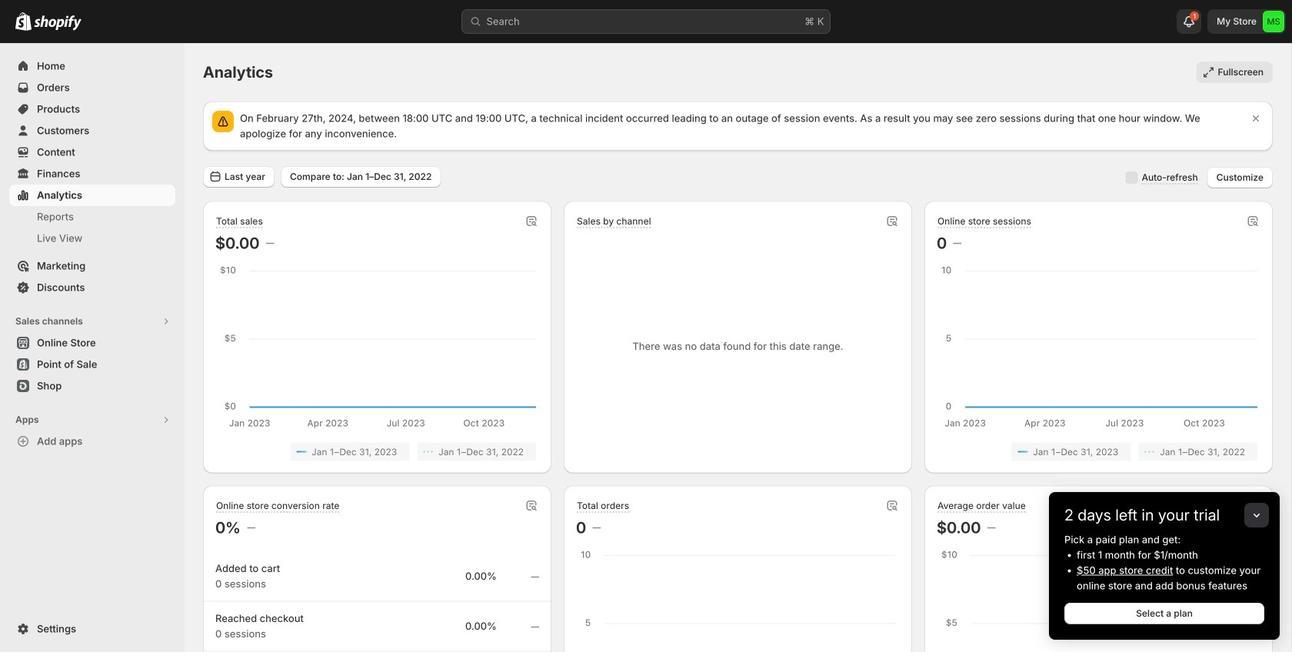Task type: describe. For each thing, give the bounding box(es) containing it.
2 list from the left
[[940, 443, 1258, 461]]



Task type: locate. For each thing, give the bounding box(es) containing it.
1 horizontal spatial list
[[940, 443, 1258, 461]]

0 horizontal spatial list
[[218, 443, 536, 461]]

1 list from the left
[[218, 443, 536, 461]]

list
[[218, 443, 536, 461], [940, 443, 1258, 461]]

my store image
[[1263, 11, 1285, 32]]

0 horizontal spatial shopify image
[[15, 12, 32, 31]]

1 horizontal spatial shopify image
[[34, 15, 82, 31]]

shopify image
[[15, 12, 32, 31], [34, 15, 82, 31]]



Task type: vqa. For each thing, say whether or not it's contained in the screenshot.
the left the Shopify image
yes



